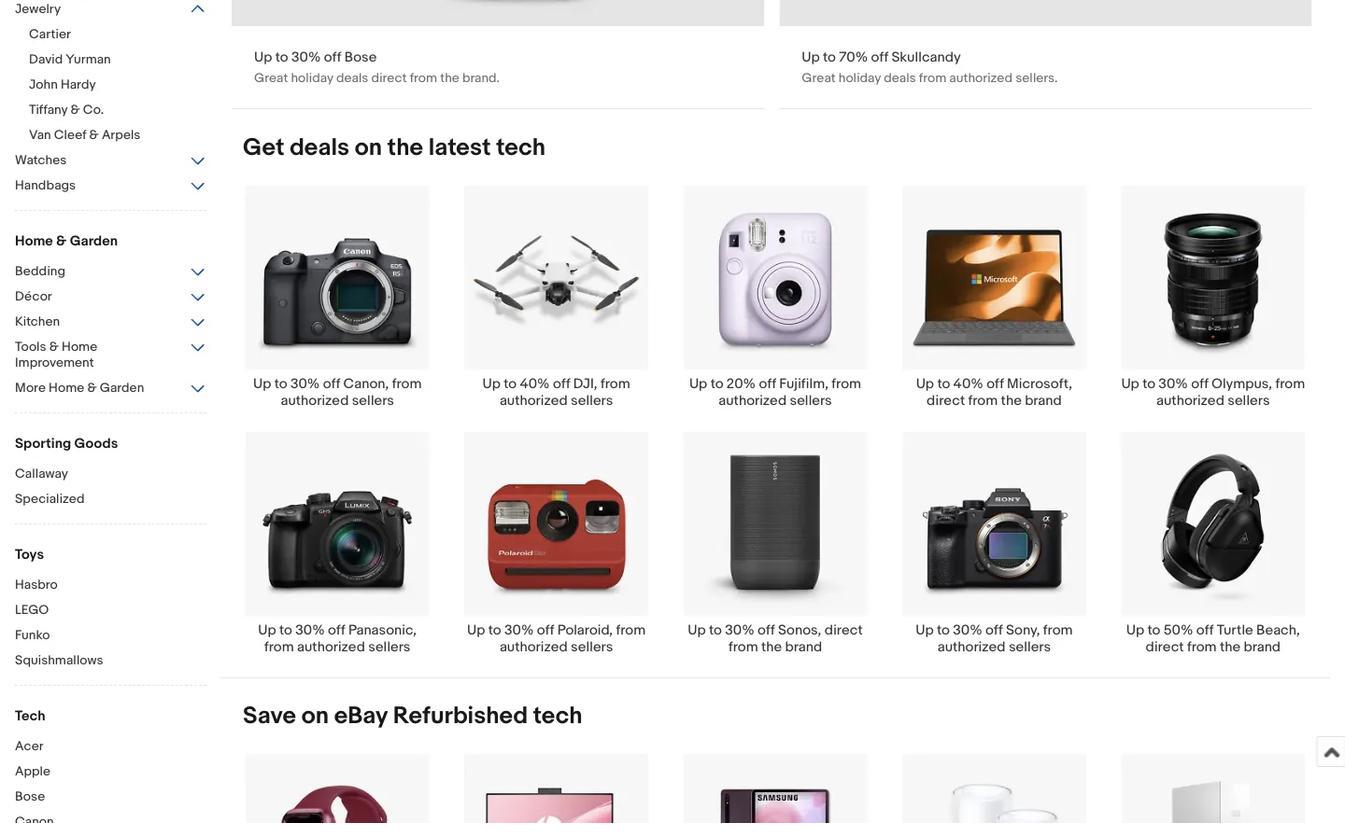 Task type: locate. For each thing, give the bounding box(es) containing it.
off inside the up to 30% off polaroid, from authorized sellers
[[537, 622, 554, 639]]

0 vertical spatial home
[[15, 233, 53, 249]]

specialized link
[[15, 491, 206, 509]]

0 horizontal spatial 40%
[[520, 376, 550, 392]]

sellers for panasonic,
[[368, 639, 410, 656]]

to inside up to 30% off canon, from authorized sellers
[[274, 376, 287, 392]]

1 great from the left
[[254, 70, 288, 86]]

30% for canon,
[[290, 376, 320, 392]]

40% for authorized
[[520, 376, 550, 392]]

off inside up to 50% off turtle beach, direct from the brand
[[1196, 622, 1214, 639]]

from down skullcandy
[[919, 70, 946, 86]]

holiday inside up to 30% off bose great holiday deals direct from the brand.
[[291, 70, 333, 86]]

from left turtle
[[1187, 639, 1217, 656]]

off inside up to 40% off microsoft, direct from the brand
[[986, 376, 1004, 392]]

cartier link
[[29, 26, 220, 44]]

1 horizontal spatial brand
[[1025, 392, 1062, 409]]

garden down "tools & home improvement" dropdown button
[[100, 380, 144, 396]]

1 vertical spatial home
[[62, 339, 97, 355]]

none text field containing up to 70% off skullcandy
[[779, 0, 1312, 109]]

from
[[410, 70, 437, 86], [919, 70, 946, 86], [392, 376, 422, 392], [601, 376, 630, 392], [832, 376, 861, 392], [1275, 376, 1305, 392], [968, 392, 998, 409], [616, 622, 646, 639], [1043, 622, 1073, 639], [264, 639, 294, 656], [728, 639, 758, 656], [1187, 639, 1217, 656]]

to inside the up to 30% off polaroid, from authorized sellers
[[488, 622, 501, 639]]

décor button
[[15, 289, 206, 306]]

save
[[243, 702, 296, 731]]

watches
[[15, 152, 67, 168]]

up inside the "up to 70% off skullcandy great holiday deals from authorized sellers."
[[802, 49, 820, 66]]

to inside up to 40% off dji, from authorized sellers
[[504, 376, 517, 392]]

off inside up to 30% off sonos, direct from the brand
[[757, 622, 775, 639]]

the inside up to 30% off sonos, direct from the brand
[[761, 639, 782, 656]]

hasbro lego funko squishmallows
[[15, 577, 103, 669]]

off inside the up to 30% off sony, from authorized sellers
[[985, 622, 1003, 639]]

off inside up to 30% off panasonic, from authorized sellers
[[328, 622, 345, 639]]

garden inside bedding décor kitchen tools & home improvement more home & garden
[[100, 380, 144, 396]]

great inside the "up to 70% off skullcandy great holiday deals from authorized sellers."
[[802, 70, 836, 86]]

john hardy link
[[29, 77, 220, 94]]

None text field
[[779, 0, 1312, 109]]

40%
[[520, 376, 550, 392], [953, 376, 983, 392]]

& right "tools"
[[49, 339, 59, 355]]

david
[[29, 51, 63, 67]]

to for up to 40% off microsoft, direct from the brand
[[937, 376, 950, 392]]

list for get deals on the latest tech
[[220, 185, 1330, 678]]

direct inside up to 30% off bose great holiday deals direct from the brand.
[[371, 70, 407, 86]]

kitchen button
[[15, 314, 206, 332]]

van
[[29, 127, 51, 143]]

sellers
[[352, 392, 394, 409], [571, 392, 613, 409], [790, 392, 832, 409], [1228, 392, 1270, 409], [368, 639, 410, 656], [571, 639, 613, 656], [1009, 639, 1051, 656]]

from left microsoft,
[[968, 392, 998, 409]]

up for up to 30% off polaroid, from authorized sellers
[[467, 622, 485, 639]]

home
[[15, 233, 53, 249], [62, 339, 97, 355], [49, 380, 84, 396]]

holiday inside the "up to 70% off skullcandy great holiday deals from authorized sellers."
[[839, 70, 881, 86]]

acer apple bose
[[15, 739, 50, 805]]

to inside up to 30% off bose great holiday deals direct from the brand.
[[275, 49, 288, 66]]

1 horizontal spatial holiday
[[839, 70, 881, 86]]

up for up to 50% off turtle beach, direct from the brand
[[1126, 622, 1144, 639]]

1 horizontal spatial on
[[355, 133, 382, 162]]

sellers inside up to 20% off fujifilm, from authorized sellers
[[790, 392, 832, 409]]

to for up to 30% off canon, from authorized sellers
[[274, 376, 287, 392]]

panasonic,
[[348, 622, 417, 639]]

tech
[[496, 133, 546, 162], [533, 702, 582, 731]]

tech
[[15, 708, 45, 725]]

1 40% from the left
[[520, 376, 550, 392]]

off for fujifilm,
[[759, 376, 776, 392]]

off for sonos,
[[757, 622, 775, 639]]

from right olympus,
[[1275, 376, 1305, 392]]

0 horizontal spatial on
[[301, 702, 329, 731]]

from inside up to 30% off panasonic, from authorized sellers
[[264, 639, 294, 656]]

deals down skullcandy
[[884, 70, 916, 86]]

tools
[[15, 339, 46, 355]]

from up save
[[264, 639, 294, 656]]

brand inside up to 40% off microsoft, direct from the brand
[[1025, 392, 1062, 409]]

up inside up to 40% off dji, from authorized sellers
[[482, 376, 501, 392]]

40% inside up to 40% off dji, from authorized sellers
[[520, 376, 550, 392]]

funko link
[[15, 628, 206, 645]]

home down the 'kitchen' dropdown button
[[62, 339, 97, 355]]

to for up to 30% off bose great holiday deals direct from the brand.
[[275, 49, 288, 66]]

sellers inside the up to 30% off olympus, from authorized sellers
[[1228, 392, 1270, 409]]

to for up to 30% off olympus, from authorized sellers
[[1142, 376, 1155, 392]]

off for skullcandy
[[871, 49, 888, 66]]

deals up get deals on the latest tech
[[336, 70, 368, 86]]

lego link
[[15, 602, 206, 620]]

up inside up to 30% off canon, from authorized sellers
[[253, 376, 271, 392]]

lego
[[15, 602, 49, 618]]

up inside the up to 30% off polaroid, from authorized sellers
[[467, 622, 485, 639]]

beach,
[[1256, 622, 1300, 639]]

40% left dji,
[[520, 376, 550, 392]]

to inside the "up to 70% off skullcandy great holiday deals from authorized sellers."
[[823, 49, 836, 66]]

0 horizontal spatial holiday
[[291, 70, 333, 86]]

up to 30% off sony, from authorized sellers link
[[885, 432, 1104, 656]]

up inside up to 30% off sonos, direct from the brand
[[688, 622, 706, 639]]

up inside up to 20% off fujifilm, from authorized sellers
[[689, 376, 707, 392]]

up inside up to 40% off microsoft, direct from the brand
[[916, 376, 934, 392]]

1 vertical spatial on
[[301, 702, 329, 731]]

home up bedding
[[15, 233, 53, 249]]

sellers inside the up to 30% off polaroid, from authorized sellers
[[571, 639, 613, 656]]

garden up "bedding" dropdown button at top
[[70, 233, 118, 249]]

30% inside up to 30% off canon, from authorized sellers
[[290, 376, 320, 392]]

list
[[220, 185, 1330, 678], [220, 754, 1330, 824]]

to for up to 30% off panasonic, from authorized sellers
[[279, 622, 292, 639]]

holiday
[[291, 70, 333, 86], [839, 70, 881, 86]]

from right canon, at the top
[[392, 376, 422, 392]]

0 vertical spatial list
[[220, 185, 1330, 678]]

up to 70% off skullcandy great holiday deals from authorized sellers.
[[802, 49, 1058, 86]]

0 horizontal spatial brand
[[785, 639, 822, 656]]

sellers for polaroid,
[[571, 639, 613, 656]]

up to 40% off microsoft, direct from the brand
[[916, 376, 1072, 409]]

authorized for up to 30% off olympus, from authorized sellers
[[1156, 392, 1224, 409]]

from right polaroid,
[[616, 622, 646, 639]]

home down improvement
[[49, 380, 84, 396]]

1 vertical spatial list
[[220, 754, 1330, 824]]

up inside the up to 30% off olympus, from authorized sellers
[[1121, 376, 1139, 392]]

from inside up to 20% off fujifilm, from authorized sellers
[[832, 376, 861, 392]]

to inside the up to 30% off olympus, from authorized sellers
[[1142, 376, 1155, 392]]

40% for from
[[953, 376, 983, 392]]

deals right get
[[290, 133, 349, 162]]

up to 30% off panasonic, from authorized sellers
[[258, 622, 417, 656]]

30%
[[291, 49, 321, 66], [290, 376, 320, 392], [1159, 376, 1188, 392], [295, 622, 325, 639], [504, 622, 534, 639], [725, 622, 754, 639], [953, 622, 982, 639]]

30% inside the up to 30% off polaroid, from authorized sellers
[[504, 622, 534, 639]]

sellers inside up to 30% off panasonic, from authorized sellers
[[368, 639, 410, 656]]

goods
[[74, 435, 118, 452]]

&
[[70, 102, 80, 118], [89, 127, 99, 143], [56, 233, 67, 249], [49, 339, 59, 355], [87, 380, 97, 396]]

1 vertical spatial garden
[[100, 380, 144, 396]]

tech right the latest
[[496, 133, 546, 162]]

0 horizontal spatial great
[[254, 70, 288, 86]]

great inside up to 30% off bose great holiday deals direct from the brand.
[[254, 70, 288, 86]]

great for up to 70% off skullcandy
[[802, 70, 836, 86]]

holiday for 30%
[[291, 70, 333, 86]]

brand inside up to 30% off sonos, direct from the brand
[[785, 639, 822, 656]]

1 horizontal spatial bose
[[344, 49, 377, 66]]

up to 20% off fujifilm, from authorized sellers
[[689, 376, 861, 409]]

up inside up to 30% off bose great holiday deals direct from the brand.
[[254, 49, 272, 66]]

authorized inside the up to 30% off sony, from authorized sellers
[[937, 639, 1006, 656]]

off for bose
[[324, 49, 341, 66]]

30% inside the up to 30% off sony, from authorized sellers
[[953, 622, 982, 639]]

authorized inside up to 30% off canon, from authorized sellers
[[281, 392, 349, 409]]

0 horizontal spatial bose
[[15, 789, 45, 805]]

2 horizontal spatial brand
[[1244, 639, 1281, 656]]

0 vertical spatial garden
[[70, 233, 118, 249]]

authorized inside up to 30% off panasonic, from authorized sellers
[[297, 639, 365, 656]]

on down up to 30% off bose great holiday deals direct from the brand.
[[355, 133, 382, 162]]

from left brand.
[[410, 70, 437, 86]]

up
[[254, 49, 272, 66], [802, 49, 820, 66], [253, 376, 271, 392], [482, 376, 501, 392], [689, 376, 707, 392], [916, 376, 934, 392], [1121, 376, 1139, 392], [258, 622, 276, 639], [467, 622, 485, 639], [688, 622, 706, 639], [916, 622, 934, 639], [1126, 622, 1144, 639]]

to inside up to 20% off fujifilm, from authorized sellers
[[710, 376, 723, 392]]

great for up to 30% off bose
[[254, 70, 288, 86]]

2 list from the top
[[220, 754, 1330, 824]]

brand inside up to 50% off turtle beach, direct from the brand
[[1244, 639, 1281, 656]]

deals inside the "up to 70% off skullcandy great holiday deals from authorized sellers."
[[884, 70, 916, 86]]

sporting goods
[[15, 435, 118, 452]]

up for up to 30% off olympus, from authorized sellers
[[1121, 376, 1139, 392]]

to for up to 70% off skullcandy great holiday deals from authorized sellers.
[[823, 49, 836, 66]]

sellers for sony,
[[1009, 639, 1051, 656]]

off inside up to 30% off canon, from authorized sellers
[[323, 376, 340, 392]]

off inside the "up to 70% off skullcandy great holiday deals from authorized sellers."
[[871, 49, 888, 66]]

direct
[[371, 70, 407, 86], [927, 392, 965, 409], [824, 622, 863, 639], [1146, 639, 1184, 656]]

from right fujifilm, at top right
[[832, 376, 861, 392]]

from inside the "up to 70% off skullcandy great holiday deals from authorized sellers."
[[919, 70, 946, 86]]

off inside the up to 30% off olympus, from authorized sellers
[[1191, 376, 1208, 392]]

up for up to 30% off panasonic, from authorized sellers
[[258, 622, 276, 639]]

authorized inside the up to 30% off polaroid, from authorized sellers
[[500, 639, 568, 656]]

to for up to 50% off turtle beach, direct from the brand
[[1147, 622, 1160, 639]]

30% inside up to 30% off bose great holiday deals direct from the brand.
[[291, 49, 321, 66]]

up to 40% off dji, from authorized sellers
[[482, 376, 630, 409]]

ebay
[[334, 702, 388, 731]]

list containing up to 30% off canon, from authorized sellers
[[220, 185, 1330, 678]]

the
[[440, 70, 459, 86], [387, 133, 423, 162], [1001, 392, 1022, 409], [761, 639, 782, 656], [1220, 639, 1241, 656]]

from inside up to 40% off dji, from authorized sellers
[[601, 376, 630, 392]]

david yurman link
[[29, 51, 220, 69]]

to inside up to 30% off sonos, direct from the brand
[[709, 622, 722, 639]]

1 list from the top
[[220, 185, 1330, 678]]

up to 30% off olympus, from authorized sellers
[[1121, 376, 1305, 409]]

on
[[355, 133, 382, 162], [301, 702, 329, 731]]

30% inside up to 30% off sonos, direct from the brand
[[725, 622, 754, 639]]

1 vertical spatial bose
[[15, 789, 45, 805]]

authorized for up to 20% off fujifilm, from authorized sellers
[[719, 392, 787, 409]]

up to 30% off canon, from authorized sellers link
[[228, 185, 447, 409]]

off inside up to 40% off dji, from authorized sellers
[[553, 376, 570, 392]]

the inside up to 40% off microsoft, direct from the brand
[[1001, 392, 1022, 409]]

from left "sonos,"
[[728, 639, 758, 656]]

up for up to 70% off skullcandy great holiday deals from authorized sellers.
[[802, 49, 820, 66]]

off inside up to 20% off fujifilm, from authorized sellers
[[759, 376, 776, 392]]

up inside the up to 30% off sony, from authorized sellers
[[916, 622, 934, 639]]

authorized inside up to 20% off fujifilm, from authorized sellers
[[719, 392, 787, 409]]

sellers inside the up to 30% off sony, from authorized sellers
[[1009, 639, 1051, 656]]

2 vertical spatial home
[[49, 380, 84, 396]]

on right save
[[301, 702, 329, 731]]

tools & home improvement button
[[15, 339, 206, 373]]

bose inside up to 30% off bose great holiday deals direct from the brand.
[[344, 49, 377, 66]]

up inside up to 50% off turtle beach, direct from the brand
[[1126, 622, 1144, 639]]

from inside the up to 30% off polaroid, from authorized sellers
[[616, 622, 646, 639]]

to inside the up to 30% off sony, from authorized sellers
[[937, 622, 950, 639]]

sellers inside up to 30% off canon, from authorized sellers
[[352, 392, 394, 409]]

30% inside up to 30% off panasonic, from authorized sellers
[[295, 622, 325, 639]]

None text field
[[232, 0, 764, 109]]

home & garden
[[15, 233, 118, 249]]

from inside up to 50% off turtle beach, direct from the brand
[[1187, 639, 1217, 656]]

from right sony,
[[1043, 622, 1073, 639]]

2 40% from the left
[[953, 376, 983, 392]]

tiffany & co. link
[[29, 102, 220, 120]]

up to 30% off polaroid, from authorized sellers link
[[447, 432, 666, 656]]

tech down the up to 30% off polaroid, from authorized sellers
[[533, 702, 582, 731]]

arpels
[[102, 127, 141, 143]]

improvement
[[15, 355, 94, 371]]

2 great from the left
[[802, 70, 836, 86]]

30% for bose
[[291, 49, 321, 66]]

john
[[29, 77, 58, 92]]

specialized
[[15, 491, 85, 507]]

deals inside up to 30% off bose great holiday deals direct from the brand.
[[336, 70, 368, 86]]

2 holiday from the left
[[839, 70, 881, 86]]

more
[[15, 380, 46, 396]]

kitchen
[[15, 314, 60, 330]]

0 vertical spatial tech
[[496, 133, 546, 162]]

1 horizontal spatial great
[[802, 70, 836, 86]]

0 vertical spatial on
[[355, 133, 382, 162]]

garden
[[70, 233, 118, 249], [100, 380, 144, 396]]

authorized inside up to 40% off dji, from authorized sellers
[[500, 392, 568, 409]]

40% left microsoft,
[[953, 376, 983, 392]]

to inside up to 30% off panasonic, from authorized sellers
[[279, 622, 292, 639]]

sellers inside up to 40% off dji, from authorized sellers
[[571, 392, 613, 409]]

off inside up to 30% off bose great holiday deals direct from the brand.
[[324, 49, 341, 66]]

up inside up to 30% off panasonic, from authorized sellers
[[258, 622, 276, 639]]

from inside the up to 30% off sony, from authorized sellers
[[1043, 622, 1073, 639]]

1 horizontal spatial 40%
[[953, 376, 983, 392]]

up for up to 40% off dji, from authorized sellers
[[482, 376, 501, 392]]

1 holiday from the left
[[291, 70, 333, 86]]

up for up to 40% off microsoft, direct from the brand
[[916, 376, 934, 392]]

off for dji,
[[553, 376, 570, 392]]

from right dji,
[[601, 376, 630, 392]]

from inside the up to 30% off olympus, from authorized sellers
[[1275, 376, 1305, 392]]

40% inside up to 40% off microsoft, direct from the brand
[[953, 376, 983, 392]]

to inside up to 40% off microsoft, direct from the brand
[[937, 376, 950, 392]]

0 vertical spatial bose
[[344, 49, 377, 66]]

authorized inside the up to 30% off olympus, from authorized sellers
[[1156, 392, 1224, 409]]

30% inside the up to 30% off olympus, from authorized sellers
[[1159, 376, 1188, 392]]

& up bedding
[[56, 233, 67, 249]]

sellers for fujifilm,
[[790, 392, 832, 409]]

& left co.
[[70, 102, 80, 118]]

to inside up to 50% off turtle beach, direct from the brand
[[1147, 622, 1160, 639]]

great
[[254, 70, 288, 86], [802, 70, 836, 86]]



Task type: vqa. For each thing, say whether or not it's contained in the screenshot.
SELLERS in UP TO 30% OFF OLYMPUS, FROM AUTHORIZED SELLERS
yes



Task type: describe. For each thing, give the bounding box(es) containing it.
more home & garden button
[[15, 380, 206, 398]]

30% for panasonic,
[[295, 622, 325, 639]]

direct inside up to 40% off microsoft, direct from the brand
[[927, 392, 965, 409]]

30% for sonos,
[[725, 622, 754, 639]]

jewelry button
[[15, 1, 206, 19]]

up for up to 30% off bose great holiday deals direct from the brand.
[[254, 49, 272, 66]]

off for microsoft,
[[986, 376, 1004, 392]]

70%
[[839, 49, 868, 66]]

to for up to 30% off sonos, direct from the brand
[[709, 622, 722, 639]]

apple
[[15, 764, 50, 780]]

up to 30% off panasonic, from authorized sellers link
[[228, 432, 447, 656]]

up to 30% off sonos, direct from the brand link
[[666, 432, 885, 656]]

brand for sonos,
[[785, 639, 822, 656]]

jewelry cartier david yurman john hardy tiffany & co. van cleef & arpels watches handbags
[[15, 1, 141, 193]]

squishmallows
[[15, 653, 103, 669]]

the inside up to 50% off turtle beach, direct from the brand
[[1220, 639, 1241, 656]]

dji,
[[573, 376, 597, 392]]

sony,
[[1006, 622, 1040, 639]]

from inside up to 30% off sonos, direct from the brand
[[728, 639, 758, 656]]

callaway specialized
[[15, 466, 85, 507]]

up to 30% off canon, from authorized sellers
[[253, 376, 422, 409]]

squishmallows link
[[15, 653, 206, 671]]

brand.
[[462, 70, 500, 86]]

off for panasonic,
[[328, 622, 345, 639]]

microsoft,
[[1007, 376, 1072, 392]]

cleef
[[54, 127, 86, 143]]

to for up to 20% off fujifilm, from authorized sellers
[[710, 376, 723, 392]]

& down "tools & home improvement" dropdown button
[[87, 380, 97, 396]]

the inside up to 30% off bose great holiday deals direct from the brand.
[[440, 70, 459, 86]]

olympus,
[[1212, 376, 1272, 392]]

30% for sony,
[[953, 622, 982, 639]]

up for up to 30% off sony, from authorized sellers
[[916, 622, 934, 639]]

up for up to 20% off fujifilm, from authorized sellers
[[689, 376, 707, 392]]

skullcandy
[[891, 49, 961, 66]]

none text field containing up to 30% off bose
[[232, 0, 764, 109]]

deals for skullcandy
[[884, 70, 916, 86]]

authorized for up to 30% off sony, from authorized sellers
[[937, 639, 1006, 656]]

hardy
[[61, 77, 96, 92]]

cartier
[[29, 26, 71, 42]]

décor
[[15, 289, 52, 304]]

20%
[[727, 376, 756, 392]]

turtle
[[1217, 622, 1253, 639]]

up to 30% off bose great holiday deals direct from the brand.
[[254, 49, 500, 86]]

up to 40% off microsoft, direct from the brand link
[[885, 185, 1104, 409]]

save on ebay refurbished tech
[[243, 702, 582, 731]]

fujifilm,
[[779, 376, 828, 392]]

watches button
[[15, 152, 206, 170]]

up for up to 30% off canon, from authorized sellers
[[253, 376, 271, 392]]

van cleef & arpels link
[[29, 127, 220, 145]]

off for olympus,
[[1191, 376, 1208, 392]]

sellers for olympus,
[[1228, 392, 1270, 409]]

up to 30% off olympus, from authorized sellers link
[[1104, 185, 1323, 409]]

acer link
[[15, 739, 206, 757]]

bedding décor kitchen tools & home improvement more home & garden
[[15, 263, 144, 396]]

list for save on ebay refurbished tech
[[220, 754, 1330, 824]]

get
[[243, 133, 284, 162]]

co.
[[83, 102, 104, 118]]

refurbished
[[393, 702, 528, 731]]

authorized for up to 40% off dji, from authorized sellers
[[500, 392, 568, 409]]

to for up to 40% off dji, from authorized sellers
[[504, 376, 517, 392]]

bose inside acer apple bose
[[15, 789, 45, 805]]

to for up to 30% off polaroid, from authorized sellers
[[488, 622, 501, 639]]

handbags
[[15, 177, 76, 193]]

handbags button
[[15, 177, 206, 195]]

up to 30% off sonos, direct from the brand
[[688, 622, 863, 656]]

bedding button
[[15, 263, 206, 281]]

to for up to 30% off sony, from authorized sellers
[[937, 622, 950, 639]]

sellers for canon,
[[352, 392, 394, 409]]

apple link
[[15, 764, 206, 782]]

yurman
[[66, 51, 111, 67]]

30% for polaroid,
[[504, 622, 534, 639]]

toys
[[15, 546, 44, 563]]

off for canon,
[[323, 376, 340, 392]]

50%
[[1164, 622, 1193, 639]]

30% for olympus,
[[1159, 376, 1188, 392]]

hasbro
[[15, 577, 58, 593]]

authorized for up to 30% off polaroid, from authorized sellers
[[500, 639, 568, 656]]

off for turtle
[[1196, 622, 1214, 639]]

up for up to 30% off sonos, direct from the brand
[[688, 622, 706, 639]]

up to 30% off sony, from authorized sellers
[[916, 622, 1073, 656]]

direct inside up to 30% off sonos, direct from the brand
[[824, 622, 863, 639]]

acer
[[15, 739, 44, 755]]

off for polaroid,
[[537, 622, 554, 639]]

from inside up to 40% off microsoft, direct from the brand
[[968, 392, 998, 409]]

from inside up to 30% off canon, from authorized sellers
[[392, 376, 422, 392]]

deals for bose
[[336, 70, 368, 86]]

up to 30% off polaroid, from authorized sellers
[[467, 622, 646, 656]]

up to 50% off turtle beach, direct from the brand link
[[1104, 432, 1323, 656]]

callaway
[[15, 466, 68, 482]]

funko
[[15, 628, 50, 644]]

holiday for 70%
[[839, 70, 881, 86]]

up to 50% off turtle beach, direct from the brand
[[1126, 622, 1300, 656]]

callaway link
[[15, 466, 206, 484]]

sporting
[[15, 435, 71, 452]]

from inside up to 30% off bose great holiday deals direct from the brand.
[[410, 70, 437, 86]]

polaroid,
[[557, 622, 613, 639]]

up to 40% off dji, from authorized sellers link
[[447, 185, 666, 409]]

authorized for up to 30% off canon, from authorized sellers
[[281, 392, 349, 409]]

sellers.
[[1015, 70, 1058, 86]]

jewelry
[[15, 1, 61, 17]]

authorized for up to 30% off panasonic, from authorized sellers
[[297, 639, 365, 656]]

direct inside up to 50% off turtle beach, direct from the brand
[[1146, 639, 1184, 656]]

authorized inside the "up to 70% off skullcandy great holiday deals from authorized sellers."
[[949, 70, 1013, 86]]

sellers for dji,
[[571, 392, 613, 409]]

hasbro link
[[15, 577, 206, 595]]

1 vertical spatial tech
[[533, 702, 582, 731]]

sonos,
[[778, 622, 821, 639]]

off for sony,
[[985, 622, 1003, 639]]

get deals on the latest tech
[[243, 133, 546, 162]]

latest
[[429, 133, 491, 162]]

canon,
[[343, 376, 389, 392]]

brand for microsoft,
[[1025, 392, 1062, 409]]

& right "cleef"
[[89, 127, 99, 143]]

up to 20% off fujifilm, from authorized sellers link
[[666, 185, 885, 409]]



